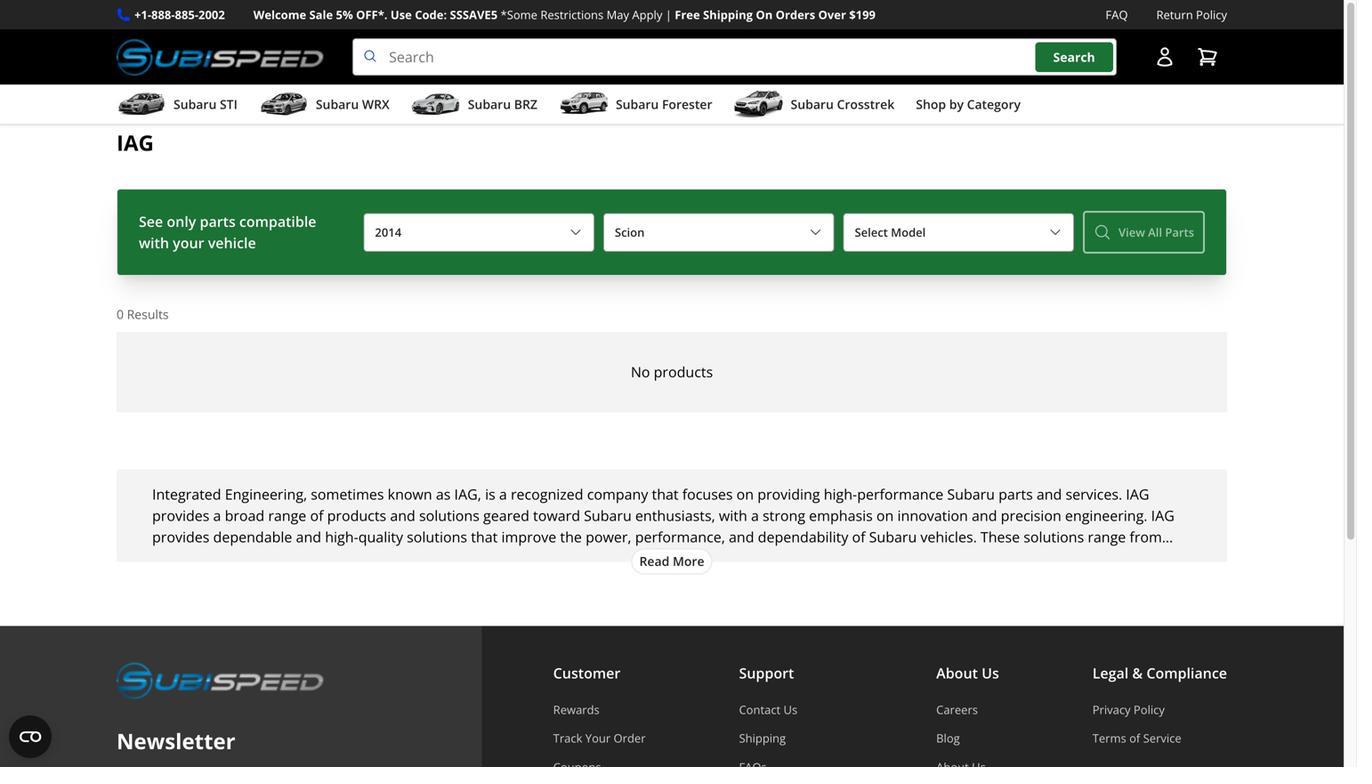 Task type: vqa. For each thing, say whether or not it's contained in the screenshot.


Task type: locate. For each thing, give the bounding box(es) containing it.
subaru crosstrek button
[[734, 88, 895, 124]]

so
[[420, 570, 436, 589]]

subaru left forester
[[616, 96, 659, 113]]

to down assistance
[[699, 591, 713, 610]]

0 vertical spatial us
[[982, 663, 999, 682]]

solutions up include
[[1024, 527, 1084, 546]]

owners
[[491, 570, 540, 589]]

1 horizontal spatial the
[[640, 570, 662, 589]]

a left strong
[[751, 506, 759, 525]]

888-
[[151, 7, 175, 23]]

your down "modifications"
[[455, 591, 486, 610]]

products right no
[[654, 362, 713, 381]]

2 horizontal spatial iag
[[1151, 506, 1175, 525]]

subaru left sti
[[174, 96, 217, 113]]

0 vertical spatial policy
[[1196, 7, 1227, 23]]

a subaru crosstrek thumbnail image image
[[734, 91, 784, 118]]

subaru up power,
[[584, 506, 632, 525]]

subaru left wrx
[[316, 96, 359, 113]]

|
[[665, 7, 672, 23]]

a subaru wrx thumbnail image image
[[259, 91, 309, 118]]

quality
[[358, 527, 403, 546]]

forester
[[662, 96, 712, 113]]

2 horizontal spatial your
[[1095, 570, 1125, 589]]

range down engineering.
[[1088, 527, 1126, 546]]

privacy policy
[[1093, 702, 1165, 718]]

careers link
[[936, 702, 999, 718]]

iag up from
[[1151, 506, 1175, 525]]

emphasis
[[809, 506, 873, 525]]

+1-888-885-2002 link
[[134, 5, 225, 24]]

of
[[310, 506, 323, 525], [852, 527, 865, 546], [1129, 730, 1140, 746]]

privacy
[[1093, 702, 1131, 718]]

0 horizontal spatial products
[[327, 506, 386, 525]]

performance down receive
[[551, 591, 637, 610]]

0 vertical spatial iag
[[117, 128, 154, 157]]

shop by category
[[916, 96, 1021, 113]]

1 provides from the top
[[152, 506, 209, 525]]

modifications
[[409, 548, 499, 568]]

0 horizontal spatial high-
[[325, 527, 358, 546]]

iag up engineering.
[[1126, 484, 1149, 504]]

1 horizontal spatial to
[[503, 548, 517, 568]]

of down sometimes
[[310, 506, 323, 525]]

about
[[936, 663, 978, 682]]

0 horizontal spatial to
[[357, 591, 370, 610]]

track
[[553, 730, 582, 746]]

1 horizontal spatial with
[[719, 506, 747, 525]]

and up precision
[[1037, 484, 1062, 504]]

1 vertical spatial products
[[327, 506, 386, 525]]

that down 'geared'
[[471, 527, 498, 546]]

compatible
[[239, 212, 316, 231]]

your down only
[[173, 233, 204, 252]]

and down known
[[390, 506, 415, 525]]

brz
[[514, 96, 537, 113]]

your inside see only parts compatible with your vehicle
[[173, 233, 204, 252]]

with inside integrated engineering, sometimes known as iag, is a recognized company that focuses on providing high-performance subaru parts and services. iag provides a broad range of products and solutions geared toward subaru enthusiasts, with a strong emphasis on innovation and precision engineering. iag provides dependable and high-quality solutions that improve the power, performance, and dependability of subaru vehicles. these solutions range from constructed engines and performance modifications to turbocharger kits and fuel system components. their professional services include engine development, tuning, and maintenance, so subaru owners can receive all the assistance they require for their performance requirements. put your faith in iag's expertise and dedication to quality, and your subaru's performance will soar to new heights.
[[719, 506, 747, 525]]

select year image
[[569, 225, 583, 240]]

0 results
[[117, 306, 169, 323]]

2 vertical spatial iag
[[1151, 506, 1175, 525]]

0 horizontal spatial parts
[[200, 212, 236, 231]]

products
[[654, 362, 713, 381], [327, 506, 386, 525]]

1 horizontal spatial policy
[[1196, 7, 1227, 23]]

performance up maintenance,
[[319, 548, 406, 568]]

1 horizontal spatial iag
[[1126, 484, 1149, 504]]

2 provides from the top
[[152, 527, 209, 546]]

parts up precision
[[999, 484, 1033, 504]]

0 vertical spatial the
[[560, 527, 582, 546]]

1 vertical spatial parts
[[999, 484, 1033, 504]]

performance
[[857, 484, 944, 504], [319, 548, 406, 568], [881, 570, 967, 589], [551, 591, 637, 610]]

of up their
[[852, 527, 865, 546]]

1 vertical spatial iag
[[1126, 484, 1149, 504]]

1 horizontal spatial range
[[1088, 527, 1126, 546]]

0 vertical spatial products
[[654, 362, 713, 381]]

0 vertical spatial range
[[268, 506, 306, 525]]

1 horizontal spatial a
[[499, 484, 507, 504]]

subispeed logo image up newsletter
[[117, 661, 324, 699]]

parts
[[200, 212, 236, 231], [999, 484, 1033, 504]]

quality,
[[374, 591, 422, 610]]

by
[[949, 96, 964, 113]]

1 vertical spatial policy
[[1134, 702, 1165, 718]]

subaru right a subaru crosstrek thumbnail image
[[791, 96, 834, 113]]

policy up terms of service link
[[1134, 702, 1165, 718]]

0 vertical spatial high-
[[824, 484, 857, 504]]

2 horizontal spatial of
[[1129, 730, 1140, 746]]

0 horizontal spatial your
[[173, 233, 204, 252]]

1 horizontal spatial us
[[982, 663, 999, 682]]

tuning,
[[247, 570, 294, 589]]

subaru
[[174, 96, 217, 113], [316, 96, 359, 113], [468, 96, 511, 113], [616, 96, 659, 113], [791, 96, 834, 113], [947, 484, 995, 504], [584, 506, 632, 525], [869, 527, 917, 546], [439, 570, 487, 589]]

precision
[[1001, 506, 1062, 525]]

services
[[961, 548, 1014, 568]]

services.
[[1066, 484, 1122, 504]]

0 vertical spatial of
[[310, 506, 323, 525]]

broad
[[225, 506, 265, 525]]

solutions up "modifications"
[[407, 527, 467, 546]]

us
[[982, 663, 999, 682], [784, 702, 798, 718]]

1 vertical spatial us
[[784, 702, 798, 718]]

range down the engineering,
[[268, 506, 306, 525]]

1 horizontal spatial products
[[654, 362, 713, 381]]

professional
[[875, 548, 957, 568]]

return policy
[[1156, 7, 1227, 23]]

and down tuning,
[[254, 591, 280, 610]]

1 horizontal spatial on
[[877, 506, 894, 525]]

the down read
[[640, 570, 662, 589]]

integrated
[[152, 484, 221, 504]]

0 horizontal spatial iag
[[117, 128, 154, 157]]

contact
[[739, 702, 781, 718]]

policy right return
[[1196, 7, 1227, 23]]

1 vertical spatial subispeed logo image
[[117, 661, 324, 699]]

high- down sometimes
[[325, 527, 358, 546]]

engines
[[235, 548, 287, 568]]

enthusiasts,
[[635, 506, 715, 525]]

0 vertical spatial provides
[[152, 506, 209, 525]]

your
[[173, 233, 204, 252], [1095, 570, 1125, 589], [455, 591, 486, 610]]

0 horizontal spatial us
[[784, 702, 798, 718]]

1 vertical spatial provides
[[152, 527, 209, 546]]

high- up 'emphasis'
[[824, 484, 857, 504]]

to up owners
[[503, 548, 517, 568]]

*some
[[501, 7, 538, 23]]

1 vertical spatial of
[[852, 527, 865, 546]]

us for contact us
[[784, 702, 798, 718]]

to
[[503, 548, 517, 568], [357, 591, 370, 610], [699, 591, 713, 610]]

and up dedication
[[297, 570, 323, 589]]

provides up constructed
[[152, 527, 209, 546]]

1 horizontal spatial of
[[852, 527, 865, 546]]

with down the focuses
[[719, 506, 747, 525]]

0 horizontal spatial with
[[139, 233, 169, 252]]

that up 'enthusiasts,'
[[652, 484, 679, 504]]

apply
[[632, 7, 662, 23]]

with
[[139, 233, 169, 252], [719, 506, 747, 525]]

to down maintenance,
[[357, 591, 370, 610]]

a left broad
[[213, 506, 221, 525]]

shop by category button
[[916, 88, 1021, 124]]

read
[[639, 553, 670, 570]]

a subaru sti thumbnail image image
[[117, 91, 166, 118]]

1 vertical spatial on
[[877, 506, 894, 525]]

only
[[167, 212, 196, 231]]

provides down integrated
[[152, 506, 209, 525]]

0 horizontal spatial of
[[310, 506, 323, 525]]

parts up vehicle at the left top of the page
[[200, 212, 236, 231]]

with down see
[[139, 233, 169, 252]]

known
[[388, 484, 432, 504]]

solutions
[[419, 506, 480, 525], [407, 527, 467, 546], [1024, 527, 1084, 546]]

engineering,
[[225, 484, 307, 504]]

Select Model button
[[843, 213, 1074, 252]]

on right the focuses
[[737, 484, 754, 504]]

iag down a subaru sti thumbnail image
[[117, 128, 154, 157]]

your down engine
[[1095, 570, 1125, 589]]

dedication
[[283, 591, 353, 610]]

the up turbocharger
[[560, 527, 582, 546]]

subispeed logo image
[[117, 38, 324, 76], [117, 661, 324, 699]]

off*.
[[356, 7, 388, 23]]

see
[[139, 212, 163, 231]]

iag,
[[454, 484, 481, 504]]

1 vertical spatial that
[[471, 527, 498, 546]]

performance down professional
[[881, 570, 967, 589]]

terms
[[1093, 730, 1126, 746]]

us right 'about' on the right bottom of the page
[[982, 663, 999, 682]]

0 vertical spatial with
[[139, 233, 169, 252]]

0 vertical spatial subispeed logo image
[[117, 38, 324, 76]]

shipping left on at the top of page
[[703, 7, 753, 23]]

0 vertical spatial on
[[737, 484, 754, 504]]

us up shipping link
[[784, 702, 798, 718]]

terms of service link
[[1093, 730, 1227, 746]]

0 vertical spatial your
[[173, 233, 204, 252]]

crosstrek
[[837, 96, 895, 113]]

free
[[675, 7, 700, 23]]

subispeed logo image down 2002
[[117, 38, 324, 76]]

orders
[[776, 7, 815, 23]]

policy for privacy policy
[[1134, 702, 1165, 718]]

on right 'emphasis'
[[877, 506, 894, 525]]

2002
[[198, 7, 225, 23]]

engine
[[1069, 548, 1114, 568]]

products down sometimes
[[327, 506, 386, 525]]

shipping
[[703, 7, 753, 23], [739, 730, 786, 746]]

provides
[[152, 506, 209, 525], [152, 527, 209, 546]]

shop
[[916, 96, 946, 113]]

button image
[[1154, 46, 1176, 68]]

will
[[641, 591, 662, 610]]

1 vertical spatial with
[[719, 506, 747, 525]]

may
[[607, 7, 629, 23]]

of right terms
[[1129, 730, 1140, 746]]

a subaru brz thumbnail image image
[[411, 91, 461, 118]]

results
[[127, 306, 169, 323]]

solutions down as
[[419, 506, 480, 525]]

search input field
[[353, 38, 1117, 76]]

Select Make button
[[603, 213, 834, 252]]

1 horizontal spatial that
[[652, 484, 679, 504]]

subaru inside subaru sti dropdown button
[[174, 96, 217, 113]]

products inside integrated engineering, sometimes known as iag, is a recognized company that focuses on providing high-performance subaru parts and services. iag provides a broad range of products and solutions geared toward subaru enthusiasts, with a strong emphasis on innovation and precision engineering. iag provides dependable and high-quality solutions that improve the power, performance, and dependability of subaru vehicles. these solutions range from constructed engines and performance modifications to turbocharger kits and fuel system components. their professional services include engine development, tuning, and maintenance, so subaru owners can receive all the assistance they require for their performance requirements. put your faith in iag's expertise and dedication to quality, and your subaru's performance will soar to new heights.
[[327, 506, 386, 525]]

and up tuning,
[[290, 548, 316, 568]]

a subaru forester thumbnail image image
[[559, 91, 609, 118]]

0 horizontal spatial policy
[[1134, 702, 1165, 718]]

subaru left brz
[[468, 96, 511, 113]]

subaru inside subaru wrx dropdown button
[[316, 96, 359, 113]]

contact us
[[739, 702, 798, 718]]

0 vertical spatial parts
[[200, 212, 236, 231]]

performance,
[[635, 527, 725, 546]]

1 horizontal spatial parts
[[999, 484, 1033, 504]]

range
[[268, 506, 306, 525], [1088, 527, 1126, 546]]

a right is
[[499, 484, 507, 504]]

1 vertical spatial your
[[1095, 570, 1125, 589]]

2 vertical spatial your
[[455, 591, 486, 610]]

and
[[1037, 484, 1062, 504], [390, 506, 415, 525], [972, 506, 997, 525], [296, 527, 321, 546], [729, 527, 754, 546], [290, 548, 316, 568], [638, 548, 664, 568], [297, 570, 323, 589], [254, 591, 280, 610], [426, 591, 452, 610]]

1 vertical spatial high-
[[325, 527, 358, 546]]

providing
[[758, 484, 820, 504]]

shipping down contact
[[739, 730, 786, 746]]

subaru brz button
[[411, 88, 537, 124]]



Task type: describe. For each thing, give the bounding box(es) containing it.
and down so
[[426, 591, 452, 610]]

return
[[1156, 7, 1193, 23]]

code:
[[415, 7, 447, 23]]

0 vertical spatial shipping
[[703, 7, 753, 23]]

0 vertical spatial that
[[652, 484, 679, 504]]

vehicle
[[208, 233, 256, 252]]

restrictions
[[541, 7, 604, 23]]

on
[[756, 7, 773, 23]]

customer
[[553, 663, 621, 682]]

2 subispeed logo image from the top
[[117, 661, 324, 699]]

rewards link
[[553, 702, 646, 718]]

development,
[[152, 570, 244, 589]]

maintenance,
[[326, 570, 417, 589]]

+1-
[[134, 7, 151, 23]]

focuses
[[682, 484, 733, 504]]

company
[[587, 484, 648, 504]]

terms of service
[[1093, 730, 1182, 746]]

is
[[485, 484, 495, 504]]

and up these
[[972, 506, 997, 525]]

track your order link
[[553, 730, 646, 746]]

innovation
[[898, 506, 968, 525]]

1 subispeed logo image from the top
[[117, 38, 324, 76]]

as
[[436, 484, 451, 504]]

recognized
[[511, 484, 583, 504]]

more
[[673, 553, 704, 570]]

improve
[[501, 527, 556, 546]]

2 vertical spatial of
[[1129, 730, 1140, 746]]

2 horizontal spatial a
[[751, 506, 759, 525]]

1 vertical spatial shipping
[[739, 730, 786, 746]]

in
[[1163, 570, 1175, 589]]

with inside see only parts compatible with your vehicle
[[139, 233, 169, 252]]

subaru inside subaru forester dropdown button
[[616, 96, 659, 113]]

subaru forester button
[[559, 88, 712, 124]]

fuel
[[667, 548, 693, 568]]

subaru up innovation
[[947, 484, 995, 504]]

+1-888-885-2002
[[134, 7, 225, 23]]

Select Year button
[[363, 213, 594, 252]]

over
[[818, 7, 846, 23]]

requirements.
[[971, 570, 1065, 589]]

subaru sti button
[[117, 88, 237, 124]]

see only parts compatible with your vehicle
[[139, 212, 316, 252]]

dependability
[[758, 527, 848, 546]]

2 horizontal spatial to
[[699, 591, 713, 610]]

performance up innovation
[[857, 484, 944, 504]]

subaru brz
[[468, 96, 537, 113]]

faith
[[1129, 570, 1159, 589]]

iag's
[[152, 591, 185, 610]]

parts inside integrated engineering, sometimes known as iag, is a recognized company that focuses on providing high-performance subaru parts and services. iag provides a broad range of products and solutions geared toward subaru enthusiasts, with a strong emphasis on innovation and precision engineering. iag provides dependable and high-quality solutions that improve the power, performance, and dependability of subaru vehicles. these solutions range from constructed engines and performance modifications to turbocharger kits and fuel system components. their professional services include engine development, tuning, and maintenance, so subaru owners can receive all the assistance they require for their performance requirements. put your faith in iag's expertise and dedication to quality, and your subaru's performance will soar to new heights.
[[999, 484, 1033, 504]]

integrated engineering, sometimes known as iag, is a recognized company that focuses on providing high-performance subaru parts and services. iag provides a broad range of products and solutions geared toward subaru enthusiasts, with a strong emphasis on innovation and precision engineering. iag provides dependable and high-quality solutions that improve the power, performance, and dependability of subaru vehicles. these solutions range from constructed engines and performance modifications to turbocharger kits and fuel system components. their professional services include engine development, tuning, and maintenance, so subaru owners can receive all the assistance they require for their performance requirements. put your faith in iag's expertise and dedication to quality, and your subaru's performance will soar to new heights.
[[152, 484, 1175, 610]]

select model image
[[1048, 225, 1063, 240]]

rewards
[[553, 702, 600, 718]]

their
[[846, 570, 877, 589]]

components.
[[747, 548, 834, 568]]

blog
[[936, 730, 960, 746]]

from
[[1130, 527, 1162, 546]]

faq
[[1106, 7, 1128, 23]]

order
[[614, 730, 646, 746]]

include
[[1017, 548, 1066, 568]]

0 horizontal spatial a
[[213, 506, 221, 525]]

newsletter
[[117, 726, 235, 755]]

us for about us
[[982, 663, 999, 682]]

about us
[[936, 663, 999, 682]]

welcome
[[253, 7, 306, 23]]

0 horizontal spatial that
[[471, 527, 498, 546]]

category
[[967, 96, 1021, 113]]

subaru inside the subaru brz dropdown button
[[468, 96, 511, 113]]

soar
[[666, 591, 695, 610]]

use
[[391, 7, 412, 23]]

sometimes
[[311, 484, 384, 504]]

parts inside see only parts compatible with your vehicle
[[200, 212, 236, 231]]

and right dependable
[[296, 527, 321, 546]]

subaru up professional
[[869, 527, 917, 546]]

select make image
[[808, 225, 823, 240]]

subaru forester
[[616, 96, 712, 113]]

can
[[543, 570, 567, 589]]

strong
[[763, 506, 805, 525]]

1 horizontal spatial your
[[455, 591, 486, 610]]

for
[[823, 570, 842, 589]]

track your order
[[553, 730, 646, 746]]

all
[[622, 570, 637, 589]]

shipping link
[[739, 730, 843, 746]]

privacy policy link
[[1093, 702, 1227, 718]]

policy for return policy
[[1196, 7, 1227, 23]]

1 vertical spatial range
[[1088, 527, 1126, 546]]

assistance
[[666, 570, 734, 589]]

1 horizontal spatial high-
[[824, 484, 857, 504]]

subaru sti
[[174, 96, 237, 113]]

1 vertical spatial the
[[640, 570, 662, 589]]

0 horizontal spatial the
[[560, 527, 582, 546]]

sssave5
[[450, 7, 498, 23]]

subaru down "modifications"
[[439, 570, 487, 589]]

they
[[738, 570, 767, 589]]

constructed
[[152, 548, 231, 568]]

engineering.
[[1065, 506, 1148, 525]]

and right kits
[[638, 548, 664, 568]]

and up system
[[729, 527, 754, 546]]

no
[[631, 362, 650, 381]]

power,
[[586, 527, 631, 546]]

legal & compliance
[[1093, 663, 1227, 682]]

0 horizontal spatial on
[[737, 484, 754, 504]]

require
[[771, 570, 819, 589]]

these
[[981, 527, 1020, 546]]

new
[[716, 591, 744, 610]]

subaru wrx button
[[259, 88, 390, 124]]

subaru crosstrek
[[791, 96, 895, 113]]

0
[[117, 306, 124, 323]]

open widget image
[[9, 716, 52, 758]]

system
[[696, 548, 743, 568]]

sale
[[309, 7, 333, 23]]

toward
[[533, 506, 580, 525]]

subaru inside subaru crosstrek dropdown button
[[791, 96, 834, 113]]

contact us link
[[739, 702, 843, 718]]

0 horizontal spatial range
[[268, 506, 306, 525]]



